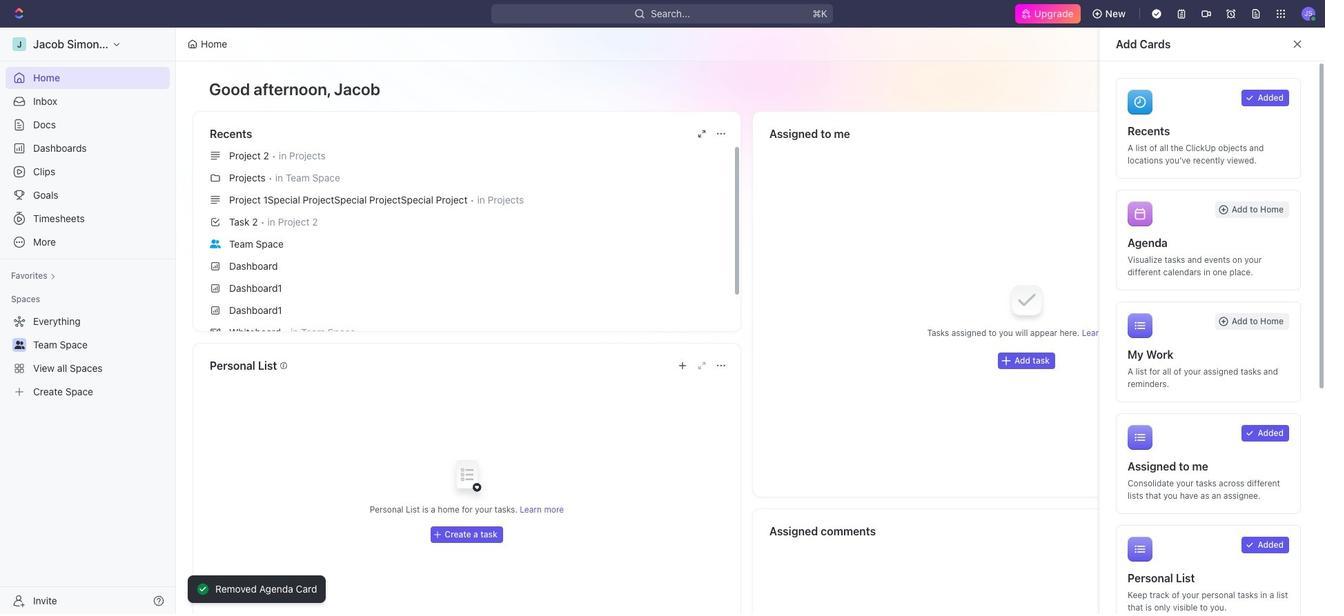 Task type: describe. For each thing, give the bounding box(es) containing it.
user group image
[[210, 239, 221, 248]]

assigned to me image
[[1128, 425, 1153, 450]]

sidebar navigation
[[0, 28, 179, 614]]

recents image
[[1128, 90, 1153, 115]]

agenda image
[[1128, 202, 1153, 226]]



Task type: locate. For each thing, give the bounding box(es) containing it.
my work image
[[1128, 313, 1153, 338]]

tree inside sidebar navigation
[[6, 311, 170, 403]]

jacob simon's workspace, , element
[[12, 37, 26, 51]]

tree
[[6, 311, 170, 403]]

personal list image
[[1128, 537, 1153, 562]]

user group image
[[14, 341, 24, 349]]



Task type: vqa. For each thing, say whether or not it's contained in the screenshot.
tree inside the Sidebar "Navigation"
yes



